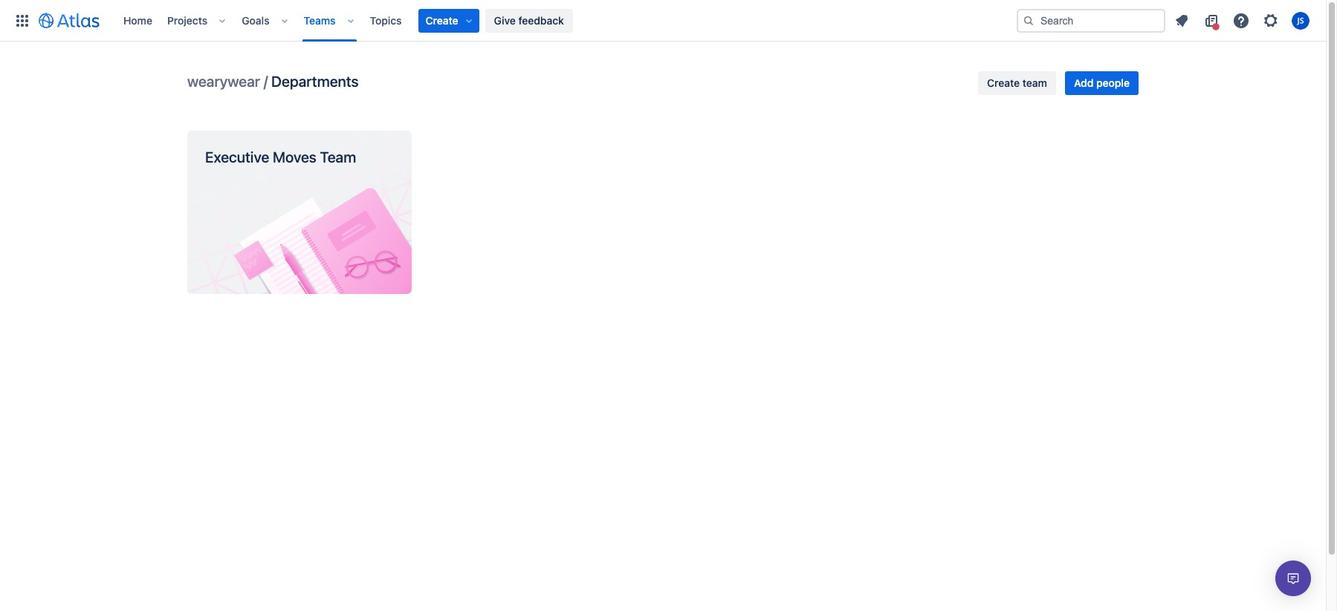Task type: vqa. For each thing, say whether or not it's contained in the screenshot.
Moves
yes



Task type: locate. For each thing, give the bounding box(es) containing it.
0 horizontal spatial create
[[426, 14, 458, 26]]

wearywear
[[187, 73, 260, 90]]

create team
[[987, 77, 1047, 89]]

executive
[[205, 149, 269, 166]]

banner containing home
[[0, 0, 1326, 42]]

give feedback
[[494, 14, 564, 26]]

1 horizontal spatial create
[[987, 77, 1020, 89]]

people
[[1096, 77, 1130, 89]]

settings image
[[1262, 12, 1280, 29]]

create inside button
[[987, 77, 1020, 89]]

create team button
[[978, 71, 1056, 95]]

help image
[[1232, 12, 1250, 29]]

create right topics
[[426, 14, 458, 26]]

wearywear / departments
[[187, 73, 359, 90]]

create
[[426, 14, 458, 26], [987, 77, 1020, 89]]

create inside dropdown button
[[426, 14, 458, 26]]

add
[[1074, 77, 1094, 89]]

top element
[[9, 0, 1017, 41]]

0 vertical spatial create
[[426, 14, 458, 26]]

banner
[[0, 0, 1326, 42]]

topics
[[370, 14, 402, 26]]

/
[[264, 73, 268, 90]]

add people
[[1074, 77, 1130, 89]]

executive moves team
[[205, 149, 356, 166]]

1 vertical spatial create
[[987, 77, 1020, 89]]

teams
[[304, 14, 336, 26]]

create for create
[[426, 14, 458, 26]]

create left team
[[987, 77, 1020, 89]]

projects link
[[163, 9, 212, 32]]

goals link
[[237, 9, 274, 32]]

switch to... image
[[13, 12, 31, 29]]

give
[[494, 14, 516, 26]]

create button
[[418, 9, 479, 32]]



Task type: describe. For each thing, give the bounding box(es) containing it.
Search field
[[1017, 9, 1166, 32]]

give feedback button
[[485, 9, 573, 32]]

team
[[320, 149, 356, 166]]

account image
[[1292, 12, 1310, 29]]

teams link
[[299, 9, 340, 32]]

home link
[[119, 9, 157, 32]]

search image
[[1023, 14, 1035, 26]]

feedback
[[518, 14, 564, 26]]

home
[[123, 14, 152, 26]]

projects
[[167, 14, 208, 26]]

topics link
[[365, 9, 406, 32]]

team
[[1023, 77, 1047, 89]]

departments
[[271, 73, 359, 90]]

open intercom messenger image
[[1285, 570, 1302, 588]]

add people button
[[1065, 71, 1139, 95]]

notifications image
[[1173, 12, 1191, 29]]

goals
[[242, 14, 270, 26]]

moves
[[273, 149, 317, 166]]

create for create team
[[987, 77, 1020, 89]]



